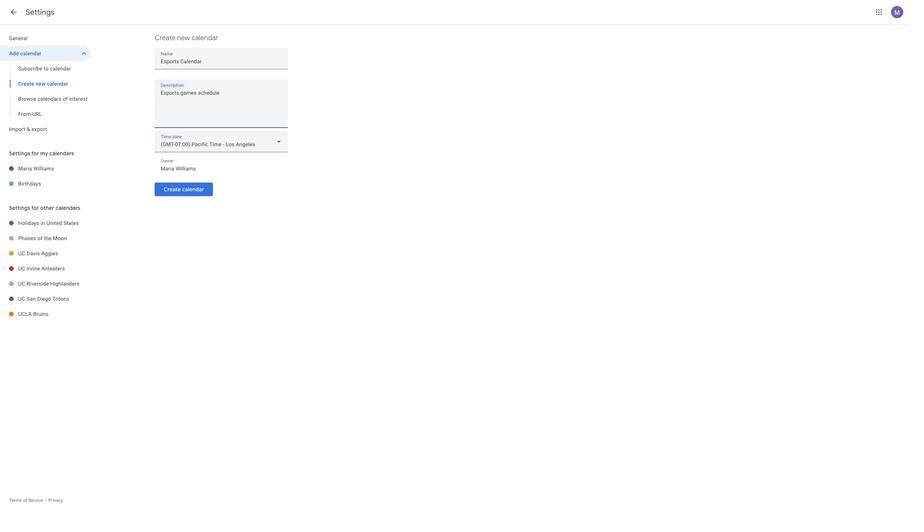 Task type: locate. For each thing, give the bounding box(es) containing it.
uc inside tree item
[[18, 296, 25, 302]]

settings
[[26, 8, 54, 17], [9, 150, 30, 157], [9, 205, 30, 211]]

create calendar
[[164, 186, 204, 193]]

of left "the"
[[37, 235, 42, 241]]

for left the my
[[31, 150, 39, 157]]

1 for from the top
[[31, 150, 39, 157]]

my
[[40, 150, 48, 157]]

for
[[31, 150, 39, 157], [31, 205, 39, 211]]

terms of service link
[[9, 498, 43, 503]]

for left other
[[31, 205, 39, 211]]

settings for other calendars tree
[[0, 216, 91, 322]]

of
[[63, 96, 68, 102], [37, 235, 42, 241], [23, 498, 27, 503]]

maria
[[18, 166, 32, 172]]

davis
[[27, 251, 40, 257]]

calendars up url
[[38, 96, 61, 102]]

0 vertical spatial new
[[177, 34, 190, 42]]

riverside
[[27, 281, 49, 287]]

moon
[[53, 235, 67, 241]]

highlanders
[[50, 281, 79, 287]]

birthdays tree item
[[0, 176, 91, 191]]

1 vertical spatial create
[[18, 81, 34, 87]]

calendars
[[38, 96, 61, 102], [49, 150, 74, 157], [56, 205, 80, 211]]

ucla bruins
[[18, 311, 49, 317]]

1 vertical spatial for
[[31, 205, 39, 211]]

calendars inside tree
[[38, 96, 61, 102]]

0 vertical spatial for
[[31, 150, 39, 157]]

2 horizontal spatial of
[[63, 96, 68, 102]]

add
[[9, 50, 19, 56]]

2 vertical spatial calendars
[[56, 205, 80, 211]]

uc irvine anteaters tree item
[[0, 261, 91, 276]]

birthdays link
[[18, 176, 91, 191]]

uc riverside highlanders
[[18, 281, 79, 287]]

uc left 'irvine'
[[18, 266, 25, 272]]

bruins
[[33, 311, 49, 317]]

1 horizontal spatial of
[[37, 235, 42, 241]]

None text field
[[161, 56, 282, 67], [155, 88, 288, 125], [161, 163, 282, 174], [161, 56, 282, 67], [155, 88, 288, 125], [161, 163, 282, 174]]

0 horizontal spatial new
[[36, 81, 46, 87]]

go back image
[[9, 8, 18, 17]]

0 vertical spatial create
[[155, 34, 176, 42]]

settings heading
[[26, 8, 54, 17]]

uc davis aggies link
[[18, 246, 91, 261]]

browse calendars of interest
[[18, 96, 88, 102]]

maria williams
[[18, 166, 54, 172]]

0 vertical spatial create new calendar
[[155, 34, 218, 42]]

calendar inside add calendar tree item
[[20, 50, 41, 56]]

uc inside "link"
[[18, 281, 25, 287]]

1 vertical spatial new
[[36, 81, 46, 87]]

settings right 'go back' image
[[26, 8, 54, 17]]

privacy link
[[48, 498, 63, 503]]

2 uc from the top
[[18, 266, 25, 272]]

None field
[[155, 131, 288, 152]]

url
[[32, 111, 42, 117]]

uc san diego tritons
[[18, 296, 69, 302]]

uc irvine anteaters link
[[18, 261, 91, 276]]

other
[[40, 205, 54, 211]]

tree
[[0, 31, 91, 137]]

uc left san
[[18, 296, 25, 302]]

group
[[0, 61, 91, 122]]

san
[[27, 296, 36, 302]]

maria williams tree item
[[0, 161, 91, 176]]

2 vertical spatial create
[[164, 186, 181, 193]]

settings up the holidays at the top left of page
[[9, 205, 30, 211]]

1 vertical spatial of
[[37, 235, 42, 241]]

settings up maria
[[9, 150, 30, 157]]

–
[[44, 498, 47, 503]]

1 horizontal spatial create new calendar
[[155, 34, 218, 42]]

terms
[[9, 498, 22, 503]]

uc riverside highlanders link
[[18, 276, 91, 291]]

uc inside tree item
[[18, 266, 25, 272]]

0 vertical spatial calendars
[[38, 96, 61, 102]]

1 uc from the top
[[18, 251, 25, 257]]

uc for uc davis aggies
[[18, 251, 25, 257]]

privacy
[[48, 498, 63, 503]]

2 vertical spatial of
[[23, 498, 27, 503]]

uc left riverside
[[18, 281, 25, 287]]

ucla bruins link
[[18, 307, 91, 322]]

1 vertical spatial calendars
[[49, 150, 74, 157]]

holidays in united states link
[[18, 216, 91, 231]]

settings for other calendars
[[9, 205, 80, 211]]

create inside button
[[164, 186, 181, 193]]

subscribe to calendar
[[18, 66, 71, 72]]

calendars for my
[[49, 150, 74, 157]]

uc davis aggies
[[18, 251, 58, 257]]

0 vertical spatial settings
[[26, 8, 54, 17]]

of for moon
[[37, 235, 42, 241]]

create
[[155, 34, 176, 42], [18, 81, 34, 87], [164, 186, 181, 193]]

uc
[[18, 251, 25, 257], [18, 266, 25, 272], [18, 281, 25, 287], [18, 296, 25, 302]]

of left the interest
[[63, 96, 68, 102]]

1 horizontal spatial new
[[177, 34, 190, 42]]

1 vertical spatial create new calendar
[[18, 81, 68, 87]]

create new calendar
[[155, 34, 218, 42], [18, 81, 68, 87]]

new
[[177, 34, 190, 42], [36, 81, 46, 87]]

0 horizontal spatial of
[[23, 498, 27, 503]]

2 vertical spatial settings
[[9, 205, 30, 211]]

calendar inside create calendar button
[[182, 186, 204, 193]]

1 vertical spatial settings
[[9, 150, 30, 157]]

united
[[46, 220, 62, 226]]

holidays
[[18, 220, 39, 226]]

0 horizontal spatial create new calendar
[[18, 81, 68, 87]]

browse
[[18, 96, 36, 102]]

to
[[44, 66, 49, 72]]

calendar
[[192, 34, 218, 42], [20, 50, 41, 56], [50, 66, 71, 72], [47, 81, 68, 87], [182, 186, 204, 193]]

of right terms
[[23, 498, 27, 503]]

general
[[9, 35, 28, 41]]

3 uc from the top
[[18, 281, 25, 287]]

0 vertical spatial of
[[63, 96, 68, 102]]

2 for from the top
[[31, 205, 39, 211]]

ucla
[[18, 311, 32, 317]]

calendars right the my
[[49, 150, 74, 157]]

of inside tree item
[[37, 235, 42, 241]]

uc irvine anteaters
[[18, 266, 65, 272]]

uc left davis
[[18, 251, 25, 257]]

4 uc from the top
[[18, 296, 25, 302]]

calendars up states
[[56, 205, 80, 211]]



Task type: describe. For each thing, give the bounding box(es) containing it.
uc san diego tritons tree item
[[0, 291, 91, 307]]

uc davis aggies tree item
[[0, 246, 91, 261]]

settings for settings for other calendars
[[9, 205, 30, 211]]

phases of the moon link
[[18, 231, 91, 246]]

group containing subscribe to calendar
[[0, 61, 91, 122]]

phases of the moon
[[18, 235, 67, 241]]

settings for settings for my calendars
[[9, 150, 30, 157]]

tree containing general
[[0, 31, 91, 137]]

create inside tree
[[18, 81, 34, 87]]

of for –
[[23, 498, 27, 503]]

import
[[9, 126, 25, 132]]

states
[[63, 220, 79, 226]]

add calendar tree item
[[0, 46, 91, 61]]

phases
[[18, 235, 36, 241]]

uc for uc san diego tritons
[[18, 296, 25, 302]]

anteaters
[[41, 266, 65, 272]]

holidays in united states
[[18, 220, 79, 226]]

create calendar button
[[155, 180, 213, 199]]

uc for uc riverside highlanders
[[18, 281, 25, 287]]

interest
[[69, 96, 88, 102]]

from url
[[18, 111, 42, 117]]

settings for my calendars
[[9, 150, 74, 157]]

in
[[41, 220, 45, 226]]

birthdays
[[18, 181, 41, 187]]

subscribe
[[18, 66, 42, 72]]

holidays in united states tree item
[[0, 216, 91, 231]]

for for my
[[31, 150, 39, 157]]

settings for settings
[[26, 8, 54, 17]]

settings for my calendars tree
[[0, 161, 91, 191]]

add calendar
[[9, 50, 41, 56]]

diego
[[37, 296, 51, 302]]

&
[[27, 126, 30, 132]]

export
[[31, 126, 47, 132]]

tritons
[[52, 296, 69, 302]]

uc riverside highlanders tree item
[[0, 276, 91, 291]]

of inside tree
[[63, 96, 68, 102]]

for for other
[[31, 205, 39, 211]]

create new calendar inside tree
[[18, 81, 68, 87]]

irvine
[[27, 266, 40, 272]]

williams
[[33, 166, 54, 172]]

uc for uc irvine anteaters
[[18, 266, 25, 272]]

phases of the moon tree item
[[0, 231, 91, 246]]

service
[[28, 498, 43, 503]]

from
[[18, 111, 31, 117]]

new inside tree
[[36, 81, 46, 87]]

the
[[44, 235, 52, 241]]

terms of service – privacy
[[9, 498, 63, 503]]

calendars for other
[[56, 205, 80, 211]]

uc san diego tritons link
[[18, 291, 91, 307]]

ucla bruins tree item
[[0, 307, 91, 322]]

aggies
[[41, 251, 58, 257]]

import & export
[[9, 126, 47, 132]]



Task type: vqa. For each thing, say whether or not it's contained in the screenshot.
to
yes



